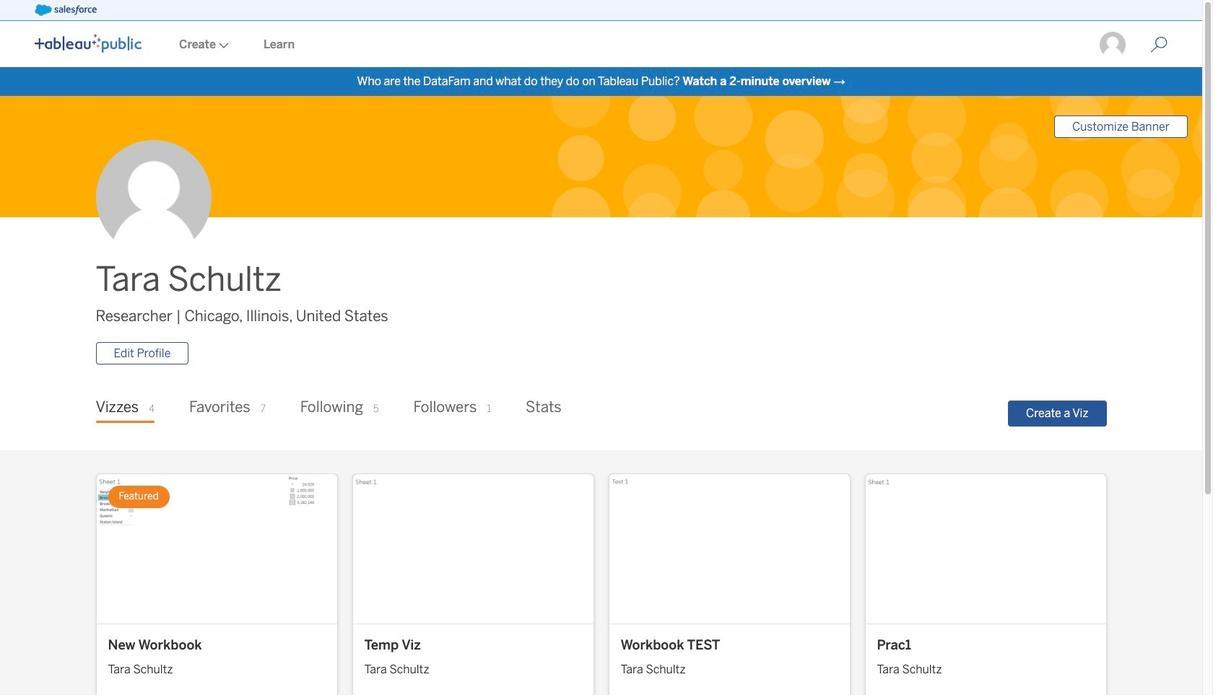 Task type: vqa. For each thing, say whether or not it's contained in the screenshot.
formats within , Tableau doesn't have an automatic way to assign the proper formats (#, $, %) to it. One way to hack this is to create two calculated fields - prefix and suffix
no



Task type: locate. For each thing, give the bounding box(es) containing it.
logo image
[[35, 34, 142, 53]]

workbook thumbnail image
[[96, 475, 337, 624], [353, 475, 593, 624], [609, 475, 850, 624], [866, 475, 1106, 624]]

go to search image
[[1133, 36, 1185, 53]]

create image
[[216, 43, 229, 48]]

salesforce logo image
[[35, 4, 97, 16]]

featured element
[[108, 486, 170, 508]]

4 workbook thumbnail image from the left
[[866, 475, 1106, 624]]



Task type: describe. For each thing, give the bounding box(es) containing it.
1 workbook thumbnail image from the left
[[96, 475, 337, 624]]

tara.schultz image
[[1099, 30, 1128, 59]]

avatar image
[[96, 140, 211, 256]]

3 workbook thumbnail image from the left
[[609, 475, 850, 624]]

2 workbook thumbnail image from the left
[[353, 475, 593, 624]]



